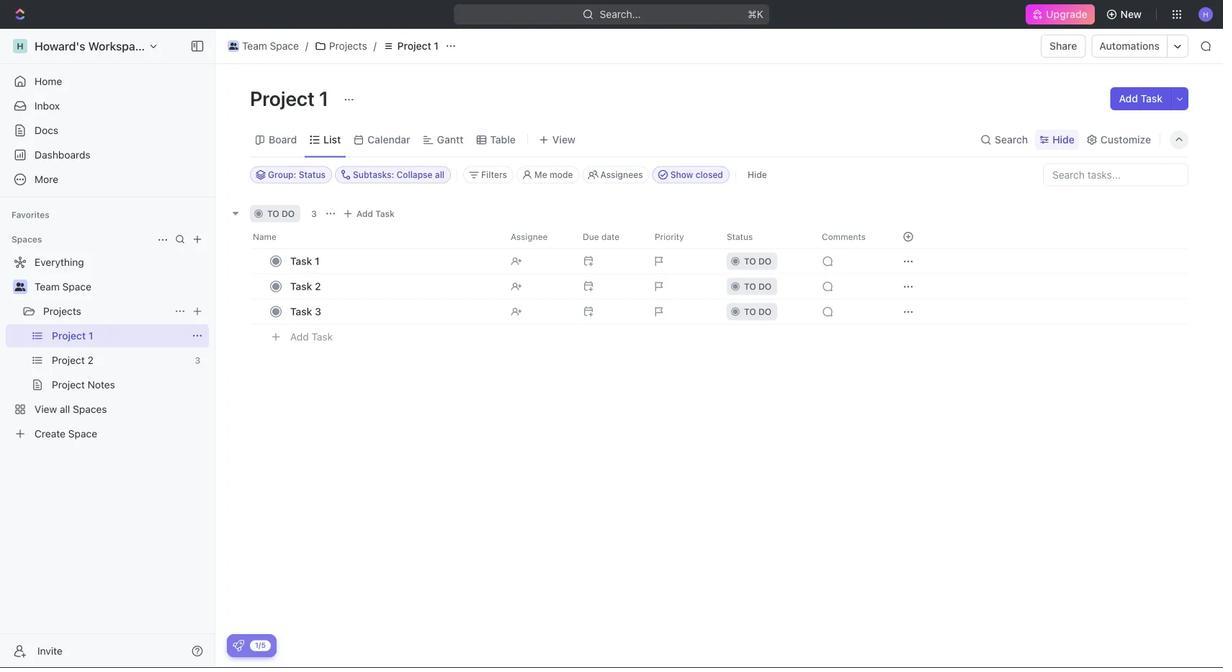 Task type: vqa. For each thing, say whether or not it's contained in the screenshot.
the Assignee dropdown button
yes



Task type: locate. For each thing, give the bounding box(es) containing it.
view for view all spaces
[[35, 403, 57, 415]]

2 inside project 2 link
[[88, 354, 94, 366]]

more button
[[6, 168, 209, 191]]

add down task 3
[[290, 331, 309, 343]]

‎task 2 link
[[287, 276, 500, 297]]

add task
[[1120, 93, 1163, 105], [357, 209, 395, 219], [290, 331, 333, 343]]

all right the collapse
[[435, 170, 445, 180]]

0 vertical spatial space
[[270, 40, 299, 52]]

group: status
[[268, 170, 326, 180]]

1 vertical spatial projects
[[43, 305, 81, 317]]

project
[[398, 40, 432, 52], [250, 86, 315, 110], [52, 330, 86, 342], [52, 354, 85, 366], [52, 379, 85, 391]]

3
[[311, 209, 317, 219], [315, 306, 321, 318], [195, 355, 200, 365]]

status
[[299, 170, 326, 180], [727, 232, 753, 242]]

customize button
[[1083, 130, 1156, 150]]

0 vertical spatial view
[[553, 134, 576, 146]]

1 horizontal spatial status
[[727, 232, 753, 242]]

create space link
[[6, 422, 206, 445]]

hide right closed
[[748, 170, 767, 180]]

show closed
[[671, 170, 724, 180]]

0 horizontal spatial add task
[[290, 331, 333, 343]]

view all spaces
[[35, 403, 107, 415]]

show closed button
[[653, 166, 730, 183]]

to for ‎task 1
[[745, 256, 757, 266]]

view inside sidebar navigation
[[35, 403, 57, 415]]

1 ‎task from the top
[[290, 255, 312, 267]]

‎task up '‎task 2'
[[290, 255, 312, 267]]

0 vertical spatial team
[[242, 40, 267, 52]]

all
[[435, 170, 445, 180], [60, 403, 70, 415]]

0 vertical spatial spaces
[[12, 234, 42, 244]]

1 horizontal spatial add task
[[357, 209, 395, 219]]

status inside dropdown button
[[727, 232, 753, 242]]

0 horizontal spatial team space
[[35, 281, 91, 293]]

team space down everything
[[35, 281, 91, 293]]

add task down task 3
[[290, 331, 333, 343]]

1 vertical spatial ‎task
[[290, 280, 312, 292]]

2 inside ‎task 2 link
[[315, 280, 321, 292]]

1 horizontal spatial /
[[374, 40, 377, 52]]

inbox link
[[6, 94, 209, 117]]

1 vertical spatial add task
[[357, 209, 395, 219]]

assignee button
[[502, 225, 574, 248]]

task 3
[[290, 306, 321, 318]]

dashboards
[[35, 149, 91, 161]]

space down view all spaces
[[68, 428, 97, 440]]

view inside button
[[553, 134, 576, 146]]

spaces inside tree
[[73, 403, 107, 415]]

0 vertical spatial status
[[299, 170, 326, 180]]

everything link
[[6, 251, 206, 274]]

hide
[[1053, 134, 1075, 146], [748, 170, 767, 180]]

1 vertical spatial 3
[[315, 306, 321, 318]]

/
[[305, 40, 308, 52], [374, 40, 377, 52]]

‎task 1
[[290, 255, 320, 267]]

do
[[282, 209, 295, 219], [759, 256, 772, 266], [759, 281, 772, 292], [759, 307, 772, 317]]

1 vertical spatial view
[[35, 403, 57, 415]]

subtasks: collapse all
[[353, 170, 445, 180]]

space down everything
[[62, 281, 91, 293]]

2 vertical spatial project 1
[[52, 330, 93, 342]]

tree containing everything
[[6, 251, 209, 445]]

hide right search
[[1053, 134, 1075, 146]]

0 horizontal spatial add
[[290, 331, 309, 343]]

2 horizontal spatial add
[[1120, 93, 1139, 105]]

add task up the customize
[[1120, 93, 1163, 105]]

0 vertical spatial add task button
[[1111, 87, 1172, 110]]

0 horizontal spatial h
[[17, 41, 24, 51]]

0 vertical spatial all
[[435, 170, 445, 180]]

‎task 2
[[290, 280, 321, 292]]

0 horizontal spatial 2
[[88, 354, 94, 366]]

0 vertical spatial ‎task
[[290, 255, 312, 267]]

upgrade link
[[1027, 4, 1095, 25]]

h
[[1204, 10, 1209, 18], [17, 41, 24, 51]]

h inside howard's workspace, , element
[[17, 41, 24, 51]]

1 horizontal spatial all
[[435, 170, 445, 180]]

1 vertical spatial add
[[357, 209, 373, 219]]

add task button up name dropdown button
[[339, 205, 401, 222]]

1 horizontal spatial h
[[1204, 10, 1209, 18]]

2 vertical spatial 3
[[195, 355, 200, 365]]

comments
[[822, 232, 866, 242]]

space
[[270, 40, 299, 52], [62, 281, 91, 293], [68, 428, 97, 440]]

add up name dropdown button
[[357, 209, 373, 219]]

1 vertical spatial all
[[60, 403, 70, 415]]

1 vertical spatial h
[[17, 41, 24, 51]]

2 / from the left
[[374, 40, 377, 52]]

new button
[[1101, 3, 1151, 26]]

1 horizontal spatial hide
[[1053, 134, 1075, 146]]

1
[[434, 40, 439, 52], [319, 86, 329, 110], [315, 255, 320, 267], [88, 330, 93, 342]]

add up the customize
[[1120, 93, 1139, 105]]

add task button
[[1111, 87, 1172, 110], [339, 205, 401, 222], [284, 328, 339, 346]]

1 vertical spatial hide
[[748, 170, 767, 180]]

more
[[35, 173, 58, 185]]

calendar link
[[365, 130, 411, 150]]

projects inside tree
[[43, 305, 81, 317]]

1 vertical spatial 2
[[88, 354, 94, 366]]

team space
[[242, 40, 299, 52], [35, 281, 91, 293]]

1 vertical spatial spaces
[[73, 403, 107, 415]]

team right user group image
[[35, 281, 60, 293]]

2 up task 3
[[315, 280, 321, 292]]

inbox
[[35, 100, 60, 112]]

0 vertical spatial project 1 link
[[380, 37, 443, 55]]

task down '‎task 2'
[[290, 306, 312, 318]]

1 vertical spatial projects link
[[43, 300, 169, 323]]

1 to do button from the top
[[719, 248, 814, 274]]

team space right user group icon on the top left of page
[[242, 40, 299, 52]]

1 horizontal spatial team space link
[[224, 37, 303, 55]]

name button
[[250, 225, 502, 248]]

‎task for ‎task 2
[[290, 280, 312, 292]]

3 to do button from the top
[[719, 299, 814, 325]]

0 horizontal spatial /
[[305, 40, 308, 52]]

project 1 link
[[380, 37, 443, 55], [52, 324, 186, 347]]

to do for ‎task 1
[[745, 256, 772, 266]]

status right group:
[[299, 170, 326, 180]]

2 up project notes
[[88, 354, 94, 366]]

1 vertical spatial team space
[[35, 281, 91, 293]]

view button
[[534, 123, 581, 157]]

add task button down task 3
[[284, 328, 339, 346]]

spaces down project notes
[[73, 403, 107, 415]]

space right user group icon on the top left of page
[[270, 40, 299, 52]]

do for ‎task 2
[[759, 281, 772, 292]]

to do for ‎task 2
[[745, 281, 772, 292]]

1 horizontal spatial view
[[553, 134, 576, 146]]

0 vertical spatial hide
[[1053, 134, 1075, 146]]

spaces down favorites button
[[12, 234, 42, 244]]

0 horizontal spatial all
[[60, 403, 70, 415]]

1 horizontal spatial projects link
[[311, 37, 371, 55]]

subtasks:
[[353, 170, 394, 180]]

onboarding checklist button element
[[233, 640, 244, 652]]

0 vertical spatial add task
[[1120, 93, 1163, 105]]

list
[[324, 134, 341, 146]]

team right user group icon on the top left of page
[[242, 40, 267, 52]]

1 vertical spatial team
[[35, 281, 60, 293]]

view all spaces link
[[6, 398, 206, 421]]

assignees
[[601, 170, 643, 180]]

to do button
[[719, 248, 814, 274], [719, 274, 814, 299], [719, 299, 814, 325]]

search
[[995, 134, 1029, 146]]

team
[[242, 40, 267, 52], [35, 281, 60, 293]]

2 vertical spatial add task
[[290, 331, 333, 343]]

comments button
[[814, 225, 886, 248]]

0 vertical spatial team space link
[[224, 37, 303, 55]]

2 to do button from the top
[[719, 274, 814, 299]]

2 vertical spatial add
[[290, 331, 309, 343]]

‎task
[[290, 255, 312, 267], [290, 280, 312, 292]]

0 vertical spatial h
[[1204, 10, 1209, 18]]

1 horizontal spatial spaces
[[73, 403, 107, 415]]

0 horizontal spatial projects link
[[43, 300, 169, 323]]

hide button
[[1036, 130, 1080, 150]]

2 horizontal spatial add task
[[1120, 93, 1163, 105]]

1 horizontal spatial project 1 link
[[380, 37, 443, 55]]

1 horizontal spatial projects
[[329, 40, 367, 52]]

1 vertical spatial status
[[727, 232, 753, 242]]

0 vertical spatial team space
[[242, 40, 299, 52]]

1 horizontal spatial team space
[[242, 40, 299, 52]]

all up create space
[[60, 403, 70, 415]]

view up "create"
[[35, 403, 57, 415]]

to do
[[267, 209, 295, 219], [745, 256, 772, 266], [745, 281, 772, 292], [745, 307, 772, 317]]

2 ‎task from the top
[[290, 280, 312, 292]]

sidebar navigation
[[0, 29, 218, 668]]

2 for project 2
[[88, 354, 94, 366]]

0 horizontal spatial projects
[[43, 305, 81, 317]]

1 horizontal spatial 2
[[315, 280, 321, 292]]

user group image
[[229, 43, 238, 50]]

projects link
[[311, 37, 371, 55], [43, 300, 169, 323]]

hide inside button
[[748, 170, 767, 180]]

invite
[[37, 645, 63, 657]]

do for task 3
[[759, 307, 772, 317]]

due date
[[583, 232, 620, 242]]

0 horizontal spatial project 1
[[52, 330, 93, 342]]

1 inside tree
[[88, 330, 93, 342]]

0 horizontal spatial project 1 link
[[52, 324, 186, 347]]

view
[[553, 134, 576, 146], [35, 403, 57, 415]]

0 vertical spatial 2
[[315, 280, 321, 292]]

Search tasks... text field
[[1044, 164, 1189, 186]]

0 vertical spatial add
[[1120, 93, 1139, 105]]

2 horizontal spatial project 1
[[398, 40, 439, 52]]

2
[[315, 280, 321, 292], [88, 354, 94, 366]]

1 horizontal spatial team
[[242, 40, 267, 52]]

1 vertical spatial team space link
[[35, 275, 206, 298]]

0 horizontal spatial team
[[35, 281, 60, 293]]

‎task down ‎task 1
[[290, 280, 312, 292]]

0 horizontal spatial hide
[[748, 170, 767, 180]]

0 horizontal spatial view
[[35, 403, 57, 415]]

1 vertical spatial project 1
[[250, 86, 333, 110]]

tree
[[6, 251, 209, 445]]

add task button up the customize
[[1111, 87, 1172, 110]]

howard's workspace, , element
[[13, 39, 27, 53]]

team space inside sidebar navigation
[[35, 281, 91, 293]]

add task up name dropdown button
[[357, 209, 395, 219]]

to for ‎task 2
[[745, 281, 757, 292]]

assignee
[[511, 232, 548, 242]]

1 horizontal spatial add
[[357, 209, 373, 219]]

h button
[[1195, 3, 1218, 26]]

view up mode
[[553, 134, 576, 146]]

do for ‎task 1
[[759, 256, 772, 266]]

project 1
[[398, 40, 439, 52], [250, 86, 333, 110], [52, 330, 93, 342]]

0 vertical spatial projects link
[[311, 37, 371, 55]]

status right priority dropdown button at the right top
[[727, 232, 753, 242]]

projects
[[329, 40, 367, 52], [43, 305, 81, 317]]

everything
[[35, 256, 84, 268]]

tree inside sidebar navigation
[[6, 251, 209, 445]]

to do button for ‎task 2
[[719, 274, 814, 299]]

0 horizontal spatial team space link
[[35, 275, 206, 298]]

gantt link
[[434, 130, 464, 150]]

home
[[35, 75, 62, 87]]

project 1 inside sidebar navigation
[[52, 330, 93, 342]]



Task type: describe. For each thing, give the bounding box(es) containing it.
gantt
[[437, 134, 464, 146]]

notes
[[88, 379, 115, 391]]

automations
[[1100, 40, 1161, 52]]

view for view
[[553, 134, 576, 146]]

task up name dropdown button
[[376, 209, 395, 219]]

me mode button
[[517, 166, 580, 183]]

0 horizontal spatial spaces
[[12, 234, 42, 244]]

collapse
[[397, 170, 433, 180]]

share
[[1050, 40, 1078, 52]]

task inside task 3 link
[[290, 306, 312, 318]]

home link
[[6, 70, 209, 93]]

filters
[[482, 170, 508, 180]]

table link
[[488, 130, 516, 150]]

project 2
[[52, 354, 94, 366]]

project notes
[[52, 379, 115, 391]]

to do button for task 3
[[719, 299, 814, 325]]

2 vertical spatial add task button
[[284, 328, 339, 346]]

due
[[583, 232, 599, 242]]

task 3 link
[[287, 301, 500, 322]]

search button
[[977, 130, 1033, 150]]

automations button
[[1093, 35, 1168, 57]]

dashboards link
[[6, 143, 209, 167]]

share button
[[1042, 35, 1087, 58]]

create space
[[35, 428, 97, 440]]

to for task 3
[[745, 307, 757, 317]]

favorites
[[12, 210, 50, 220]]

view button
[[534, 130, 581, 150]]

howard's workspace
[[35, 39, 148, 53]]

all inside view all spaces link
[[60, 403, 70, 415]]

howard's
[[35, 39, 85, 53]]

hide button
[[742, 166, 773, 183]]

h inside 'h' dropdown button
[[1204, 10, 1209, 18]]

show
[[671, 170, 694, 180]]

group:
[[268, 170, 297, 180]]

0 vertical spatial 3
[[311, 209, 317, 219]]

filters button
[[464, 166, 514, 183]]

task up the customize
[[1141, 93, 1163, 105]]

1 vertical spatial space
[[62, 281, 91, 293]]

mode
[[550, 170, 573, 180]]

task down task 3
[[312, 331, 333, 343]]

1 horizontal spatial project 1
[[250, 86, 333, 110]]

me
[[535, 170, 548, 180]]

name
[[253, 232, 277, 242]]

to do for task 3
[[745, 307, 772, 317]]

date
[[602, 232, 620, 242]]

1 vertical spatial project 1 link
[[52, 324, 186, 347]]

board
[[269, 134, 297, 146]]

create
[[35, 428, 66, 440]]

list link
[[321, 130, 341, 150]]

⌘k
[[748, 8, 764, 20]]

docs
[[35, 124, 58, 136]]

due date button
[[574, 225, 647, 248]]

favorites button
[[6, 206, 55, 223]]

2 for ‎task 2
[[315, 280, 321, 292]]

workspace
[[88, 39, 148, 53]]

0 horizontal spatial status
[[299, 170, 326, 180]]

assignees button
[[583, 166, 650, 183]]

priority button
[[647, 225, 719, 248]]

‎task for ‎task 1
[[290, 255, 312, 267]]

search...
[[600, 8, 641, 20]]

calendar
[[368, 134, 411, 146]]

team inside sidebar navigation
[[35, 281, 60, 293]]

‎task 1 link
[[287, 251, 500, 272]]

project notes link
[[52, 373, 206, 396]]

3 inside sidebar navigation
[[195, 355, 200, 365]]

board link
[[266, 130, 297, 150]]

user group image
[[15, 283, 26, 291]]

priority
[[655, 232, 685, 242]]

project 2 link
[[52, 349, 189, 372]]

docs link
[[6, 119, 209, 142]]

1 / from the left
[[305, 40, 308, 52]]

me mode
[[535, 170, 573, 180]]

status button
[[719, 225, 814, 248]]

hide inside dropdown button
[[1053, 134, 1075, 146]]

new
[[1121, 8, 1142, 20]]

1/5
[[255, 641, 266, 649]]

0 vertical spatial projects
[[329, 40, 367, 52]]

2 vertical spatial space
[[68, 428, 97, 440]]

table
[[490, 134, 516, 146]]

customize
[[1101, 134, 1152, 146]]

onboarding checklist button image
[[233, 640, 244, 652]]

0 vertical spatial project 1
[[398, 40, 439, 52]]

1 vertical spatial add task button
[[339, 205, 401, 222]]

closed
[[696, 170, 724, 180]]

upgrade
[[1047, 8, 1088, 20]]

to do button for ‎task 1
[[719, 248, 814, 274]]



